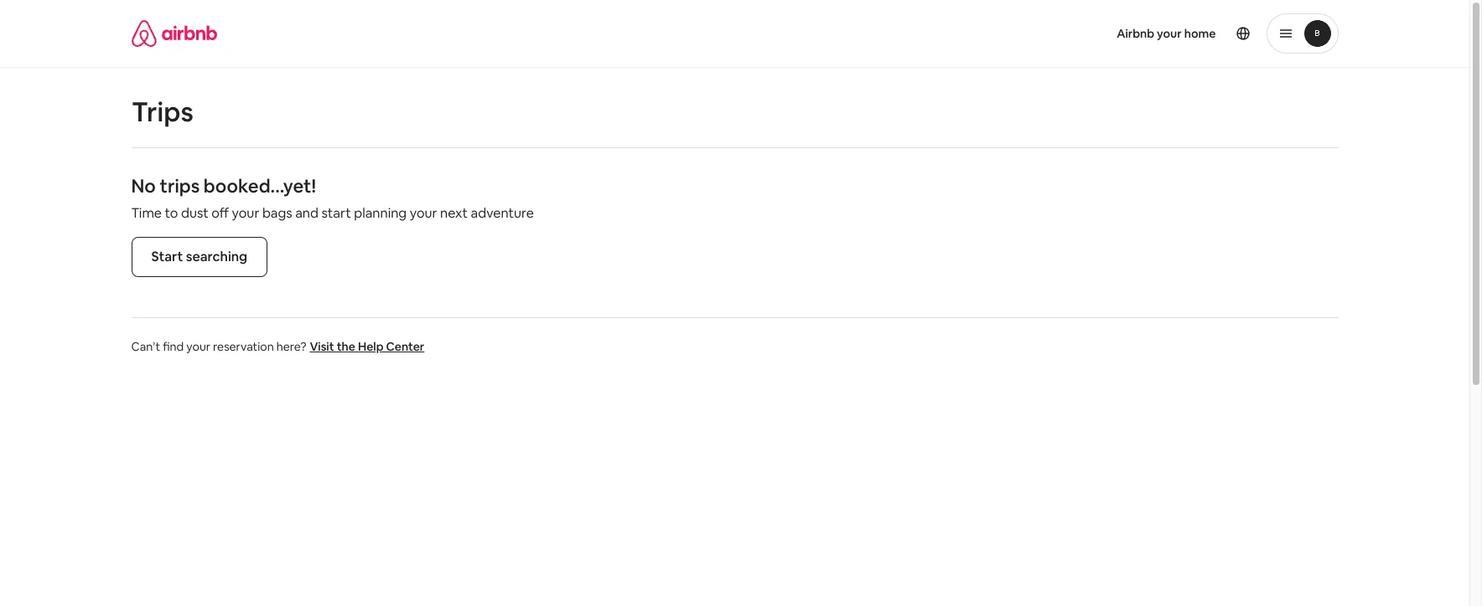 Task type: locate. For each thing, give the bounding box(es) containing it.
your
[[1157, 26, 1182, 41], [232, 205, 259, 222], [410, 205, 437, 222], [186, 340, 210, 355]]

trips
[[131, 95, 193, 129]]

and
[[295, 205, 319, 222]]

to
[[165, 205, 178, 222]]

your right planning
[[410, 205, 437, 222]]

can't find your reservation here? visit the help center
[[131, 340, 424, 355]]

the
[[337, 340, 355, 355]]

next adventure
[[440, 205, 534, 222]]

your left home
[[1157, 26, 1182, 41]]

off
[[212, 205, 229, 222]]

airbnb your home
[[1117, 26, 1216, 41]]

planning
[[354, 205, 407, 222]]

find
[[163, 340, 184, 355]]

help center
[[358, 340, 424, 355]]

visit the help center link
[[310, 340, 424, 355]]

trips
[[160, 174, 200, 198]]

can't
[[131, 340, 160, 355]]

start
[[151, 248, 183, 266]]



Task type: vqa. For each thing, say whether or not it's contained in the screenshot.
off
yes



Task type: describe. For each thing, give the bounding box(es) containing it.
time
[[131, 205, 162, 222]]

dust
[[181, 205, 209, 222]]

airbnb
[[1117, 26, 1154, 41]]

bags
[[262, 205, 292, 222]]

no
[[131, 174, 156, 198]]

profile element
[[755, 0, 1338, 67]]

searching
[[186, 248, 247, 266]]

your right find
[[186, 340, 210, 355]]

visit
[[310, 340, 334, 355]]

booked...yet!
[[204, 174, 316, 198]]

no trips booked...yet! time to dust off your bags and start planning your next adventure
[[131, 174, 534, 222]]

start searching
[[151, 248, 247, 266]]

start searching link
[[131, 237, 268, 277]]

airbnb your home link
[[1107, 16, 1226, 51]]

home
[[1184, 26, 1216, 41]]

start
[[321, 205, 351, 222]]

your right off
[[232, 205, 259, 222]]

your inside profile element
[[1157, 26, 1182, 41]]

reservation here?
[[213, 340, 306, 355]]



